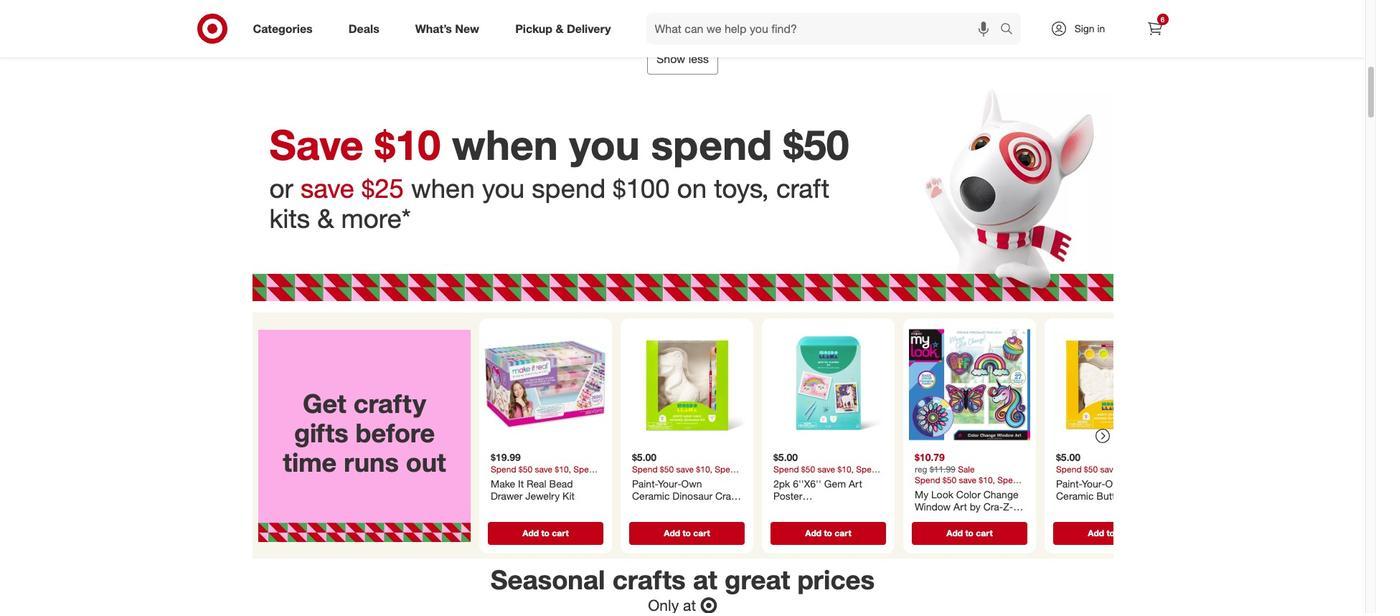 Task type: locate. For each thing, give the bounding box(es) containing it.
2 paint- from the left
[[1056, 478, 1082, 490]]

0 horizontal spatial own
[[681, 478, 702, 490]]

own inside paint-your-own ceramic butterfly craft kit - mondo llama™
[[1106, 478, 1126, 490]]

1 horizontal spatial craft
[[1138, 490, 1160, 502]]

crafts
[[613, 564, 686, 597]]

llama™ inside paint-your-own ceramic butterfly craft kit - mondo llama™
[[1113, 503, 1145, 515]]

show less
[[657, 51, 709, 66]]

2 horizontal spatial llama™
[[1113, 503, 1145, 515]]

add to cart button for butterfly
[[1053, 522, 1169, 545]]

$50
[[784, 120, 850, 170]]

own up butterfly
[[1106, 478, 1126, 490]]

your- inside paint-your-own ceramic butterfly craft kit - mondo llama™
[[1082, 478, 1106, 490]]

0 vertical spatial art
[[849, 478, 862, 490]]

mondo down dinosaur
[[654, 503, 685, 515]]

ceramic inside paint-your-own ceramic butterfly craft kit - mondo llama™
[[1056, 490, 1094, 502]]

2 vertical spatial art
[[915, 513, 928, 526]]

4 cart from the left
[[976, 528, 993, 539]]

$5.00
[[632, 451, 657, 464], [774, 451, 798, 464], [1056, 451, 1081, 464]]

sign in
[[1075, 22, 1106, 34]]

crafty
[[353, 388, 426, 419]]

sale
[[958, 464, 975, 475]]

1 add from the left
[[522, 528, 539, 539]]

get
[[303, 388, 346, 419]]

& for pickup
[[556, 21, 564, 36]]

spend up on
[[652, 120, 773, 170]]

1 add to cart from the left
[[522, 528, 569, 539]]

- for paint-your-own ceramic butterfly craft kit - mondo llama™
[[1071, 503, 1075, 515]]

add down the my look color change window art by cra-z- art
[[947, 528, 963, 539]]

add to cart down jewelry
[[522, 528, 569, 539]]

ceramic inside paint-your-own ceramic dinosaur craft kit - mondo llama™
[[632, 490, 670, 502]]

your- up butterfly
[[1082, 478, 1106, 490]]

paint-
[[632, 478, 658, 490], [1056, 478, 1082, 490]]

in
[[1098, 22, 1106, 34]]

4 add to cart from the left
[[947, 528, 993, 539]]

4 to from the left
[[965, 528, 974, 539]]

3 to from the left
[[824, 528, 832, 539]]

add to cart button for window
[[912, 522, 1028, 545]]

quilting
[[539, 23, 573, 36]]

sewing up 'show'
[[643, 23, 677, 36]]

dinosaur
[[673, 490, 713, 502]]

0 horizontal spatial llama™
[[688, 503, 721, 515]]

gifts
[[294, 418, 348, 448]]

2 own from the left
[[1106, 478, 1126, 490]]

own
[[681, 478, 702, 490], [1106, 478, 1126, 490]]

own inside paint-your-own ceramic dinosaur craft kit - mondo llama™
[[681, 478, 702, 490]]

0 horizontal spatial kit
[[562, 490, 575, 502]]

add down paint-your-own ceramic butterfly craft kit - mondo llama™
[[1088, 528, 1105, 539]]

kit inside paint-your-own ceramic dinosaur craft kit - mondo llama™
[[632, 503, 644, 515]]

0 horizontal spatial you
[[482, 172, 525, 204]]

1 vertical spatial you
[[482, 172, 525, 204]]

craft right dinosaur
[[715, 490, 738, 502]]

ceramic
[[632, 490, 670, 502], [1056, 490, 1094, 502]]

$10
[[375, 120, 441, 170]]

your- up dinosaur
[[658, 478, 681, 490]]

to down paint-your-own ceramic butterfly craft kit - mondo llama™
[[1107, 528, 1115, 539]]

add to cart down the my look color change window art by cra-z- art
[[947, 528, 993, 539]]

paint-your-own ceramic butterfly craft kit - mondo llama™
[[1056, 478, 1160, 515]]

2 - from the left
[[854, 503, 858, 515]]

2 $5.00 from the left
[[774, 451, 798, 464]]

save
[[301, 172, 355, 204]]

add down unicorn/rainbow
[[805, 528, 822, 539]]

1 horizontal spatial art
[[915, 513, 928, 526]]

1 to from the left
[[541, 528, 549, 539]]

1 own from the left
[[681, 478, 702, 490]]

& for sewing
[[530, 23, 536, 36]]

you up $100
[[570, 120, 640, 170]]

1 horizontal spatial sewing
[[643, 23, 677, 36]]

1 horizontal spatial spend
[[652, 120, 773, 170]]

$5.00 up paint-your-own ceramic butterfly craft kit - mondo llama™
[[1056, 451, 1081, 464]]

your- inside paint-your-own ceramic dinosaur craft kit - mondo llama™
[[658, 478, 681, 490]]

llama™ down dinosaur
[[688, 503, 721, 515]]

2 your- from the left
[[1082, 478, 1106, 490]]

mondo for butterfly
[[1078, 503, 1110, 515]]

2 add to cart from the left
[[664, 528, 710, 539]]

1 craft from the left
[[715, 490, 738, 502]]

3 add to cart from the left
[[805, 528, 852, 539]]

you inside the when you spend $100 on toys, craft kits & more*
[[482, 172, 525, 204]]

add to cart down unicorn/rainbow
[[805, 528, 852, 539]]

5 cart from the left
[[1118, 528, 1134, 539]]

paint- inside paint-your-own ceramic dinosaur craft kit - mondo llama™
[[632, 478, 658, 490]]

1 horizontal spatial own
[[1106, 478, 1126, 490]]

drawer
[[491, 490, 523, 502]]

-
[[647, 503, 651, 515], [854, 503, 858, 515], [1071, 503, 1075, 515]]

0 horizontal spatial &
[[318, 202, 334, 235]]

mondo inside paint-your-own ceramic dinosaur craft kit - mondo llama™
[[654, 503, 685, 515]]

$100
[[613, 172, 670, 204]]

sign in link
[[1038, 13, 1128, 45]]

kits
[[270, 202, 310, 235]]

4 add to cart button from the left
[[912, 522, 1028, 545]]

1 your- from the left
[[658, 478, 681, 490]]

What can we help you find? suggestions appear below search field
[[646, 13, 1004, 45]]

you down "save $10 when you spend $50"
[[482, 172, 525, 204]]

cart down butterfly
[[1118, 528, 1134, 539]]

you
[[570, 120, 640, 170], [482, 172, 525, 204]]

1 horizontal spatial -
[[854, 503, 858, 515]]

&
[[556, 21, 564, 36], [530, 23, 536, 36], [318, 202, 334, 235]]

art inside 2pk 6''x6'' gem art poster unicorn/rainbow - mondo llama™
[[849, 478, 862, 490]]

1 horizontal spatial you
[[570, 120, 640, 170]]

& left quilting
[[530, 23, 536, 36]]

$5.00 for paint-your-own ceramic butterfly craft kit - mondo llama™
[[1056, 451, 1081, 464]]

toys,
[[714, 172, 769, 204]]

sewing
[[494, 23, 527, 36], [643, 23, 677, 36]]

to down jewelry
[[541, 528, 549, 539]]

add to cart button down by
[[912, 522, 1028, 545]]

3 add from the left
[[805, 528, 822, 539]]

add to cart button down unicorn/rainbow
[[771, 522, 886, 545]]

add to cart button down jewelry
[[488, 522, 603, 545]]

craft inside paint-your-own ceramic dinosaur craft kit - mondo llama™
[[715, 490, 738, 502]]

2 horizontal spatial mondo
[[1078, 503, 1110, 515]]

1 vertical spatial art
[[954, 501, 967, 513]]

paint- inside paint-your-own ceramic butterfly craft kit - mondo llama™
[[1056, 478, 1082, 490]]

runs
[[344, 447, 399, 478]]

own up dinosaur
[[681, 478, 702, 490]]

spend down "save $10 when you spend $50"
[[532, 172, 606, 204]]

cart down jewelry
[[552, 528, 569, 539]]

cart for 2pk 6''x6'' gem art poster unicorn/rainbow - mondo llama™
[[835, 528, 852, 539]]

2 horizontal spatial $5.00
[[1056, 451, 1081, 464]]

1 vertical spatial when
[[411, 172, 475, 204]]

to down paint-your-own ceramic dinosaur craft kit - mondo llama™
[[683, 528, 691, 539]]

1 horizontal spatial kit
[[632, 503, 644, 515]]

art down window
[[915, 513, 928, 526]]

ceramic left butterfly
[[1056, 490, 1094, 502]]

bead
[[549, 478, 573, 490]]

$25
[[362, 172, 404, 204]]

cart for make it real bead drawer jewelry kit
[[552, 528, 569, 539]]

3 - from the left
[[1071, 503, 1075, 515]]

- inside paint-your-own ceramic butterfly craft kit - mondo llama™
[[1071, 503, 1075, 515]]

mondo down poster
[[774, 515, 805, 527]]

to for dinosaur
[[683, 528, 691, 539]]

ceramic left dinosaur
[[632, 490, 670, 502]]

paint-your-own ceramic dinosaur craft kit - mondo llama™ image
[[626, 324, 748, 446]]

add to cart button
[[488, 522, 603, 545], [629, 522, 745, 545], [771, 522, 886, 545], [912, 522, 1028, 545], [1053, 522, 1169, 545]]

$5.00 up 2pk
[[774, 451, 798, 464]]

4 add from the left
[[947, 528, 963, 539]]

- inside 2pk 6''x6'' gem art poster unicorn/rainbow - mondo llama™
[[854, 503, 858, 515]]

delivery
[[567, 21, 611, 36]]

add to cart button down paint-your-own ceramic butterfly craft kit - mondo llama™
[[1053, 522, 1169, 545]]

cart for paint-your-own ceramic dinosaur craft kit - mondo llama™
[[693, 528, 710, 539]]

2pk 6''x6'' gem art poster unicorn/rainbow - mondo llama™
[[774, 478, 862, 527]]

add down paint-your-own ceramic dinosaur craft kit - mondo llama™
[[664, 528, 680, 539]]

1 - from the left
[[647, 503, 651, 515]]

1 horizontal spatial ceramic
[[1056, 490, 1094, 502]]

spend
[[652, 120, 773, 170], [532, 172, 606, 204]]

$5.00 for 2pk 6''x6'' gem art poster unicorn/rainbow - mondo llama™
[[774, 451, 798, 464]]

add down jewelry
[[522, 528, 539, 539]]

window
[[915, 501, 951, 513]]

5 add to cart from the left
[[1088, 528, 1134, 539]]

2 cart from the left
[[693, 528, 710, 539]]

& right pickup
[[556, 21, 564, 36]]

2 add from the left
[[664, 528, 680, 539]]

0 horizontal spatial your-
[[658, 478, 681, 490]]

1 ceramic from the left
[[632, 490, 670, 502]]

1 horizontal spatial mondo
[[774, 515, 805, 527]]

art right gem
[[849, 478, 862, 490]]

0 horizontal spatial art
[[849, 478, 862, 490]]

1 sewing from the left
[[494, 23, 527, 36]]

art
[[849, 478, 862, 490], [954, 501, 967, 513], [915, 513, 928, 526]]

- for paint-your-own ceramic dinosaur craft kit - mondo llama™
[[647, 503, 651, 515]]

to down unicorn/rainbow
[[824, 528, 832, 539]]

craft inside paint-your-own ceramic butterfly craft kit - mondo llama™
[[1138, 490, 1160, 502]]

0 horizontal spatial sewing
[[494, 23, 527, 36]]

add for drawer
[[522, 528, 539, 539]]

0 horizontal spatial paint-
[[632, 478, 658, 490]]

& right kits
[[318, 202, 334, 235]]

mondo
[[654, 503, 685, 515], [1078, 503, 1110, 515], [774, 515, 805, 527]]

carousel region
[[252, 313, 1178, 559]]

2pk
[[774, 478, 790, 490]]

mondo down butterfly
[[1078, 503, 1110, 515]]

2 ceramic from the left
[[1056, 490, 1094, 502]]

craft
[[715, 490, 738, 502], [1138, 490, 1160, 502]]

$5.00 up paint-your-own ceramic dinosaur craft kit - mondo llama™
[[632, 451, 657, 464]]

pickup
[[516, 21, 553, 36]]

cart down cra-
[[976, 528, 993, 539]]

add to cart button down paint-your-own ceramic dinosaur craft kit - mondo llama™
[[629, 522, 745, 545]]

0 vertical spatial spend
[[652, 120, 773, 170]]

paint- for paint-your-own ceramic butterfly craft kit - mondo llama™
[[1056, 478, 1082, 490]]

more*
[[341, 202, 411, 235]]

2 horizontal spatial -
[[1071, 503, 1075, 515]]

1 horizontal spatial paint-
[[1056, 478, 1082, 490]]

llama™ down butterfly
[[1113, 503, 1145, 515]]

on
[[677, 172, 707, 204]]

pickup & delivery
[[516, 21, 611, 36]]

add to cart for poster
[[805, 528, 852, 539]]

kit
[[562, 490, 575, 502], [632, 503, 644, 515], [1056, 503, 1068, 515]]

add to cart button for poster
[[771, 522, 886, 545]]

mondo for dinosaur
[[654, 503, 685, 515]]

save $10 when you spend $50
[[270, 120, 850, 170]]

0 horizontal spatial craft
[[715, 490, 738, 502]]

llama™ inside paint-your-own ceramic dinosaur craft kit - mondo llama™
[[688, 503, 721, 515]]

1 paint- from the left
[[632, 478, 658, 490]]

llama™ inside 2pk 6''x6'' gem art poster unicorn/rainbow - mondo llama™
[[808, 515, 841, 527]]

spend inside the when you spend $100 on toys, craft kits & more*
[[532, 172, 606, 204]]

0 horizontal spatial spend
[[532, 172, 606, 204]]

before
[[355, 418, 435, 448]]

art left by
[[954, 501, 967, 513]]

$10.79 reg $11.99 sale
[[915, 451, 975, 475]]

2 horizontal spatial kit
[[1056, 503, 1068, 515]]

show less button
[[648, 43, 719, 74]]

add to cart down paint-your-own ceramic butterfly craft kit - mondo llama™
[[1088, 528, 1134, 539]]

llama™
[[688, 503, 721, 515], [1113, 503, 1145, 515], [808, 515, 841, 527]]

reg
[[915, 464, 928, 475]]

time
[[283, 447, 336, 478]]

at
[[693, 564, 718, 597]]

5 to from the left
[[1107, 528, 1115, 539]]

2 to from the left
[[683, 528, 691, 539]]

1 horizontal spatial $5.00
[[774, 451, 798, 464]]

sewing for sewing machines
[[643, 23, 677, 36]]

0 horizontal spatial -
[[647, 503, 651, 515]]

1 cart from the left
[[552, 528, 569, 539]]

what's
[[415, 21, 452, 36]]

by
[[970, 501, 981, 513]]

0 vertical spatial when
[[452, 120, 558, 170]]

search
[[994, 23, 1028, 37]]

1 vertical spatial spend
[[532, 172, 606, 204]]

$10.79
[[915, 451, 945, 464]]

cart for my look color change window art by cra-z- art
[[976, 528, 993, 539]]

prices
[[798, 564, 875, 597]]

3 $5.00 from the left
[[1056, 451, 1081, 464]]

5 add from the left
[[1088, 528, 1105, 539]]

5 add to cart button from the left
[[1053, 522, 1169, 545]]

mondo inside paint-your-own ceramic butterfly craft kit - mondo llama™
[[1078, 503, 1110, 515]]

llama™ for dinosaur
[[688, 503, 721, 515]]

kit inside make it real bead drawer jewelry kit
[[562, 490, 575, 502]]

add to cart for window
[[947, 528, 993, 539]]

to down the my look color change window art by cra-z- art
[[965, 528, 974, 539]]

sewing right new
[[494, 23, 527, 36]]

2 sewing from the left
[[643, 23, 677, 36]]

cra-
[[984, 501, 1003, 513]]

- inside paint-your-own ceramic dinosaur craft kit - mondo llama™
[[647, 503, 651, 515]]

3 add to cart button from the left
[[771, 522, 886, 545]]

2pk 6''x6'' gem art poster unicorn/rainbow - mondo llama™ image
[[768, 324, 889, 446]]

2 horizontal spatial &
[[556, 21, 564, 36]]

llama™ down unicorn/rainbow
[[808, 515, 841, 527]]

1 horizontal spatial &
[[530, 23, 536, 36]]

cart down unicorn/rainbow
[[835, 528, 852, 539]]

1 horizontal spatial llama™
[[808, 515, 841, 527]]

1 $5.00 from the left
[[632, 451, 657, 464]]

add to cart
[[522, 528, 569, 539], [664, 528, 710, 539], [805, 528, 852, 539], [947, 528, 993, 539], [1088, 528, 1134, 539]]

add to cart down paint-your-own ceramic dinosaur craft kit - mondo llama™
[[664, 528, 710, 539]]

0 horizontal spatial ceramic
[[632, 490, 670, 502]]

1 horizontal spatial your-
[[1082, 478, 1106, 490]]

kit inside paint-your-own ceramic butterfly craft kit - mondo llama™
[[1056, 503, 1068, 515]]

0 horizontal spatial mondo
[[654, 503, 685, 515]]

cart down dinosaur
[[693, 528, 710, 539]]

1 add to cart button from the left
[[488, 522, 603, 545]]

0 horizontal spatial $5.00
[[632, 451, 657, 464]]

cart
[[552, 528, 569, 539], [693, 528, 710, 539], [835, 528, 852, 539], [976, 528, 993, 539], [1118, 528, 1134, 539]]

craft right butterfly
[[1138, 490, 1160, 502]]

llama™ for butterfly
[[1113, 503, 1145, 515]]

2 craft from the left
[[1138, 490, 1160, 502]]

when
[[452, 120, 558, 170], [411, 172, 475, 204]]

3 cart from the left
[[835, 528, 852, 539]]

2 add to cart button from the left
[[629, 522, 745, 545]]



Task type: describe. For each thing, give the bounding box(es) containing it.
2 horizontal spatial art
[[954, 501, 967, 513]]

add for poster
[[805, 528, 822, 539]]

make it real bead drawer jewelry kit
[[491, 478, 575, 502]]

what's new link
[[403, 13, 498, 45]]

add to cart button for drawer
[[488, 522, 603, 545]]

add to cart for dinosaur
[[664, 528, 710, 539]]

your- for dinosaur
[[658, 478, 681, 490]]

pickup & delivery link
[[503, 13, 629, 45]]

$19.99
[[491, 451, 521, 464]]

paint-your-own ceramic butterfly craft kit - mondo llama™ image
[[1051, 324, 1172, 446]]

jewelry
[[525, 490, 560, 502]]

or save $25
[[270, 172, 411, 204]]

make it real bead drawer jewelry kit image
[[485, 324, 606, 446]]

less
[[689, 51, 709, 66]]

kit for paint-your-own ceramic butterfly craft kit - mondo llama™
[[1056, 503, 1068, 515]]

unicorn/rainbow
[[774, 503, 852, 515]]

deals
[[349, 21, 380, 36]]

when inside the when you spend $100 on toys, craft kits & more*
[[411, 172, 475, 204]]

when you spend $100 on toys, craft kits & more*
[[270, 172, 830, 235]]

categories link
[[241, 13, 331, 45]]

ceramic for dinosaur
[[632, 490, 670, 502]]

it
[[518, 478, 524, 490]]

add for dinosaur
[[664, 528, 680, 539]]

paint-your-own ceramic dinosaur craft kit - mondo llama™
[[632, 478, 738, 515]]

add for window
[[947, 528, 963, 539]]

craft for dinosaur
[[715, 490, 738, 502]]

out
[[406, 447, 446, 478]]

deals link
[[336, 13, 398, 45]]

my
[[915, 488, 929, 500]]

0 vertical spatial you
[[570, 120, 640, 170]]

sewing machines
[[643, 23, 723, 36]]

my look color change window art by cra-z-art image
[[909, 324, 1031, 446]]

sewing machines link
[[614, 0, 752, 37]]

paint- for paint-your-own ceramic dinosaur craft kit - mondo llama™
[[632, 478, 658, 490]]

search button
[[994, 13, 1028, 47]]

sewing for sewing & quilting
[[494, 23, 527, 36]]

seasonal crafts at great prices
[[491, 564, 875, 597]]

z-
[[1003, 501, 1013, 513]]

mondo inside 2pk 6''x6'' gem art poster unicorn/rainbow - mondo llama™
[[774, 515, 805, 527]]

6
[[1161, 15, 1165, 24]]

add to cart for drawer
[[522, 528, 569, 539]]

craft for butterfly
[[1138, 490, 1160, 502]]

great
[[725, 564, 791, 597]]

seasonal
[[491, 564, 606, 597]]

add to cart button for dinosaur
[[629, 522, 745, 545]]

get crafty gifts before time runs out
[[283, 388, 446, 478]]

craft
[[777, 172, 830, 204]]

sign
[[1075, 22, 1095, 34]]

kit for make it real bead drawer jewelry kit
[[562, 490, 575, 502]]

machines
[[679, 23, 723, 36]]

kit for paint-your-own ceramic dinosaur craft kit - mondo llama™
[[632, 503, 644, 515]]

your- for butterfly
[[1082, 478, 1106, 490]]

gem
[[824, 478, 846, 490]]

new
[[455, 21, 480, 36]]

save
[[270, 120, 364, 170]]

& inside the when you spend $100 on toys, craft kits & more*
[[318, 202, 334, 235]]

to for butterfly
[[1107, 528, 1115, 539]]

cart for paint-your-own ceramic butterfly craft kit - mondo llama™
[[1118, 528, 1134, 539]]

6 link
[[1140, 13, 1171, 45]]

show
[[657, 51, 686, 66]]

color
[[956, 488, 981, 500]]

sewing & quilting link
[[464, 0, 603, 37]]

what's new
[[415, 21, 480, 36]]

own for dinosaur
[[681, 478, 702, 490]]

$11.99
[[930, 464, 956, 475]]

ceramic for butterfly
[[1056, 490, 1094, 502]]

own for butterfly
[[1106, 478, 1126, 490]]

to for drawer
[[541, 528, 549, 539]]

to for window
[[965, 528, 974, 539]]

6''x6''
[[793, 478, 822, 490]]

butterfly
[[1097, 490, 1135, 502]]

my look color change window art by cra-z- art
[[915, 488, 1019, 526]]

change
[[984, 488, 1019, 500]]

look
[[931, 488, 954, 500]]

categories
[[253, 21, 313, 36]]

or
[[270, 172, 293, 204]]

sewing & quilting
[[494, 23, 573, 36]]

add to cart for butterfly
[[1088, 528, 1134, 539]]

add for butterfly
[[1088, 528, 1105, 539]]

$5.00 for paint-your-own ceramic dinosaur craft kit - mondo llama™
[[632, 451, 657, 464]]

make
[[491, 478, 515, 490]]

to for poster
[[824, 528, 832, 539]]

poster
[[774, 490, 803, 502]]

real
[[527, 478, 546, 490]]



Task type: vqa. For each thing, say whether or not it's contained in the screenshot.
Mondo related to Dinosaur
yes



